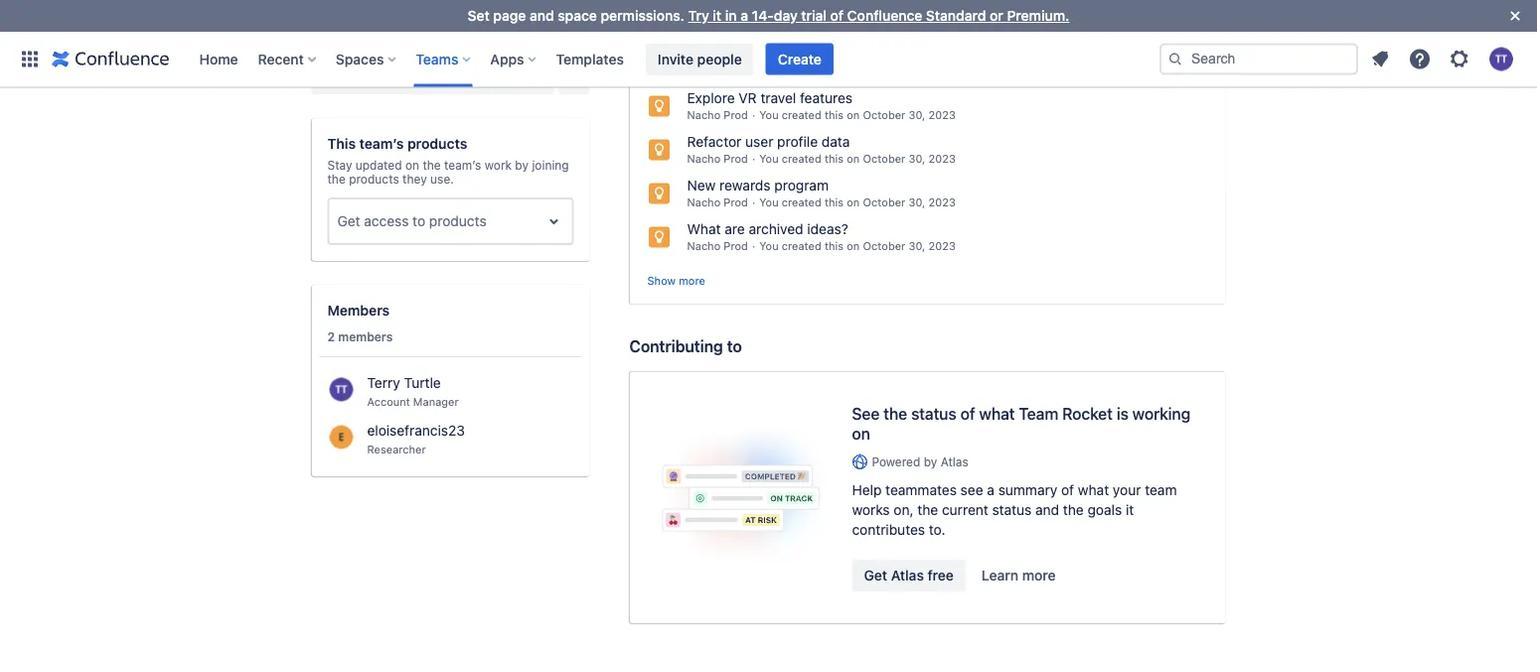 Task type: describe. For each thing, give the bounding box(es) containing it.
trouble!
[[386, 20, 435, 37]]

terry
[[367, 375, 400, 392]]

3 30, from the top
[[909, 196, 926, 209]]

close image
[[1504, 4, 1527, 28]]

contributing to
[[630, 337, 742, 356]]

they
[[403, 172, 427, 186]]

this for what are archived ideas?
[[825, 240, 844, 253]]

0 horizontal spatial team's
[[359, 136, 404, 152]]

teams button
[[410, 43, 478, 75]]

it inside help teammates see a summary of what your team works on, the current status and the goals it contributes to.
[[1126, 502, 1134, 519]]

invite people button
[[646, 43, 754, 75]]

and inside help teammates see a summary of what your team works on, the current status and the goals it contributes to.
[[1036, 502, 1059, 519]]

in
[[725, 7, 737, 24]]

add
[[395, 70, 422, 86]]

ducks
[[748, 46, 786, 63]]

created for travel
[[782, 109, 822, 122]]

appswitcher icon image
[[18, 47, 42, 71]]

spaces
[[336, 51, 384, 67]]

2 vertical spatial products
[[429, 213, 487, 230]]

space
[[558, 7, 597, 24]]

you created this on october 30, 2023 for ideas?
[[759, 240, 956, 253]]

actions image
[[562, 67, 586, 90]]

what are archived ideas?
[[687, 221, 848, 238]]

nacho prod for new
[[687, 196, 748, 209]]

refactor
[[687, 134, 742, 150]]

3 2023 from the top
[[929, 196, 956, 209]]

eloisefrancis23 researcher
[[367, 423, 465, 457]]

apps
[[490, 51, 524, 67]]

atlas inside powered by atlas link
[[941, 455, 969, 469]]

steal the ducks
[[687, 46, 786, 63]]

see the status of what team rocket is working on
[[852, 405, 1191, 443]]

global element
[[12, 31, 1156, 87]]

ideas?
[[807, 221, 848, 238]]

learn
[[982, 568, 1019, 584]]

rocket
[[1062, 405, 1113, 424]]

of inside help teammates see a summary of what your team works on, the current status and the goals it contributes to.
[[1061, 482, 1074, 499]]

notification icon image
[[1368, 47, 1392, 71]]

this for refactor user profile data
[[825, 153, 844, 165]]

try
[[688, 7, 709, 24]]

a inside help teammates see a summary of what your team works on, the current status and the goals it contributes to.
[[987, 482, 995, 499]]

help
[[852, 482, 882, 499]]

on down confluence
[[884, 65, 897, 78]]

work
[[485, 158, 512, 172]]

user
[[745, 134, 774, 150]]

this down try it in a 14-day trial of confluence standard or premium. link
[[862, 65, 881, 78]]

recent
[[258, 51, 304, 67]]

what
[[687, 221, 721, 238]]

turtle
[[404, 375, 441, 392]]

new rewards program
[[687, 177, 829, 194]]

3 october from the top
[[863, 196, 906, 209]]

day
[[774, 7, 798, 24]]

2023 for features
[[929, 109, 956, 122]]

the down teammates
[[918, 502, 938, 519]]

manager
[[413, 396, 459, 409]]

teams
[[416, 51, 459, 67]]

status inside help teammates see a summary of what your team works on, the current status and the goals it contributes to.
[[992, 502, 1032, 519]]

updated
[[356, 158, 402, 172]]

set
[[468, 7, 490, 24]]

eloisefrancis23
[[367, 423, 465, 439]]

add people button
[[312, 63, 554, 94]]

nacho prod for refactor
[[687, 153, 748, 165]]

create
[[778, 51, 822, 67]]

explore
[[687, 90, 735, 106]]

templates link
[[550, 43, 630, 75]]

people for add people
[[425, 70, 470, 86]]

free
[[928, 568, 954, 584]]

are
[[725, 221, 745, 238]]

by inside this team's products stay updated on the team's work by joining the products they use.
[[515, 158, 529, 172]]

you created this on october 30, 2023 for features
[[759, 109, 956, 122]]

you for profile
[[759, 153, 779, 165]]

the up 'my kanban project'
[[723, 46, 744, 63]]

you created this on
[[796, 65, 900, 78]]

2023 for data
[[929, 153, 956, 165]]

your
[[1113, 482, 1141, 499]]

stay
[[327, 158, 352, 172]]

2
[[327, 330, 335, 344]]

invite
[[658, 51, 694, 67]]

prepare
[[312, 20, 361, 37]]

learn more button
[[970, 560, 1068, 592]]

powered by atlas link
[[852, 454, 1194, 471]]

templates
[[556, 51, 624, 67]]

use.
[[430, 172, 454, 186]]

1 horizontal spatial by
[[924, 455, 937, 469]]

learn more
[[982, 568, 1056, 584]]

you created this on october 30, 2023 for data
[[759, 153, 956, 165]]

set page and space permissions. try it in a 14-day trial of confluence standard or premium.
[[468, 7, 1070, 24]]

prod for rewards
[[724, 196, 748, 209]]

this team's products stay updated on the team's work by joining the products they use.
[[327, 136, 569, 186]]

the inside see the status of what team rocket is working on
[[884, 405, 907, 424]]

1 horizontal spatial to
[[727, 337, 742, 356]]

home
[[199, 51, 238, 67]]

0 vertical spatial of
[[830, 7, 844, 24]]

october for data
[[863, 153, 906, 165]]

see
[[852, 405, 880, 424]]

show more
[[647, 274, 705, 287]]

researcher
[[367, 444, 426, 457]]

nacho prod for what
[[687, 240, 748, 253]]

travel
[[761, 90, 796, 106]]

permissions.
[[601, 7, 685, 24]]

working
[[1133, 405, 1191, 424]]

my
[[687, 65, 703, 78]]

powered
[[872, 455, 921, 469]]

trial
[[801, 7, 827, 24]]

invite people
[[658, 51, 742, 67]]

features
[[800, 90, 853, 106]]

kanban
[[706, 65, 745, 78]]

steal
[[687, 46, 719, 63]]

30, for data
[[909, 153, 926, 165]]

on up data
[[847, 109, 860, 122]]

get atlas free
[[864, 568, 954, 584]]

on,
[[894, 502, 914, 519]]

30, for ideas?
[[909, 240, 926, 253]]

2 members
[[327, 330, 393, 344]]

the right updated
[[423, 158, 441, 172]]

goals
[[1088, 502, 1122, 519]]

1 horizontal spatial team's
[[444, 158, 481, 172]]

apps button
[[484, 43, 544, 75]]

access
[[364, 213, 409, 230]]

data
[[822, 134, 850, 150]]

terry turtle account manager
[[367, 375, 459, 409]]

see
[[961, 482, 983, 499]]

current
[[942, 502, 989, 519]]



Task type: locate. For each thing, give the bounding box(es) containing it.
2 nacho prod from the top
[[687, 153, 748, 165]]

0 vertical spatial more
[[679, 274, 705, 287]]

vr
[[739, 90, 757, 106]]

1 30, from the top
[[909, 109, 926, 122]]

summary
[[998, 482, 1058, 499]]

people inside global "element"
[[697, 51, 742, 67]]

this
[[862, 65, 881, 78], [825, 109, 844, 122], [825, 153, 844, 165], [825, 196, 844, 209], [825, 240, 844, 253]]

1 vertical spatial and
[[1036, 502, 1059, 519]]

teammates
[[886, 482, 957, 499]]

get for get atlas free
[[864, 568, 887, 584]]

this
[[327, 136, 356, 152]]

a right in
[[741, 7, 748, 24]]

2023 for ideas?
[[929, 240, 956, 253]]

october for features
[[863, 109, 906, 122]]

get left the access
[[337, 213, 360, 230]]

nacho for what
[[687, 240, 721, 253]]

nacho prod down what on the left top
[[687, 240, 748, 253]]

your profile and preferences image
[[1490, 47, 1514, 71]]

1 horizontal spatial get
[[864, 568, 887, 584]]

page
[[493, 7, 526, 24]]

0 vertical spatial and
[[530, 7, 554, 24]]

2 30, from the top
[[909, 153, 926, 165]]

2 horizontal spatial of
[[1061, 482, 1074, 499]]

4 30, from the top
[[909, 240, 926, 253]]

and
[[530, 7, 554, 24], [1036, 502, 1059, 519]]

0 vertical spatial products
[[407, 136, 467, 152]]

my kanban project
[[687, 65, 785, 78]]

and right 'page'
[[530, 7, 554, 24]]

of
[[830, 7, 844, 24], [961, 405, 975, 424], [1061, 482, 1074, 499]]

0 vertical spatial status
[[911, 405, 957, 424]]

3 prod from the top
[[724, 196, 748, 209]]

1 vertical spatial products
[[349, 172, 399, 186]]

standard
[[926, 7, 986, 24]]

1 vertical spatial more
[[1022, 568, 1056, 584]]

more for learn more
[[1022, 568, 1056, 584]]

on down ideas?
[[847, 240, 860, 253]]

0 horizontal spatial get
[[337, 213, 360, 230]]

1 horizontal spatial what
[[1078, 482, 1109, 499]]

1 vertical spatial get
[[864, 568, 887, 584]]

1 horizontal spatial people
[[697, 51, 742, 67]]

created down program
[[782, 196, 822, 209]]

1 vertical spatial team's
[[444, 158, 481, 172]]

1 nacho from the top
[[687, 109, 721, 122]]

more right show at the top of page
[[679, 274, 705, 287]]

2 2023 from the top
[[929, 153, 956, 165]]

created
[[819, 65, 858, 78], [782, 109, 822, 122], [782, 153, 822, 165], [782, 196, 822, 209], [782, 240, 822, 253]]

created for archived
[[782, 240, 822, 253]]

created for program
[[782, 196, 822, 209]]

program
[[774, 177, 829, 194]]

1 horizontal spatial and
[[1036, 502, 1059, 519]]

team's
[[359, 136, 404, 152], [444, 158, 481, 172]]

status inside see the status of what team rocket is working on
[[911, 405, 957, 424]]

people for invite people
[[697, 51, 742, 67]]

team
[[1145, 482, 1177, 499]]

2 october from the top
[[863, 153, 906, 165]]

to right the access
[[413, 213, 425, 230]]

get access to products
[[337, 213, 487, 230]]

1 october from the top
[[863, 109, 906, 122]]

prod down "refactor"
[[724, 153, 748, 165]]

1 vertical spatial it
[[1126, 502, 1134, 519]]

0 vertical spatial a
[[741, 7, 748, 24]]

4 you created this on october 30, 2023 from the top
[[759, 240, 956, 253]]

atlas up see on the bottom
[[941, 455, 969, 469]]

atlas left "free"
[[891, 568, 924, 584]]

get
[[337, 213, 360, 230], [864, 568, 887, 584]]

on inside see the status of what team rocket is working on
[[852, 425, 870, 443]]

of inside see the status of what team rocket is working on
[[961, 405, 975, 424]]

what inside see the status of what team rocket is working on
[[979, 405, 1015, 424]]

team's up updated
[[359, 136, 404, 152]]

by
[[515, 158, 529, 172], [924, 455, 937, 469]]

1 horizontal spatial of
[[961, 405, 975, 424]]

atlas image
[[852, 454, 868, 470]]

this for explore vr travel features
[[825, 109, 844, 122]]

4 nacho from the top
[[687, 240, 721, 253]]

more right learn
[[1022, 568, 1056, 584]]

nacho prod for explore
[[687, 109, 748, 122]]

0 vertical spatial it
[[713, 7, 722, 24]]

open image
[[542, 210, 566, 234]]

nacho prod down explore
[[687, 109, 748, 122]]

0 horizontal spatial more
[[679, 274, 705, 287]]

october for ideas?
[[863, 240, 906, 253]]

and down summary at the right bottom of page
[[1036, 502, 1059, 519]]

2 vertical spatial of
[[1061, 482, 1074, 499]]

contributes
[[852, 522, 925, 538]]

created up features
[[819, 65, 858, 78]]

2 prod from the top
[[724, 153, 748, 165]]

refactor user profile data
[[687, 134, 850, 150]]

nacho prod down new
[[687, 196, 748, 209]]

you created this on october 30, 2023 up ideas?
[[759, 196, 956, 209]]

you created this on october 30, 2023 down ideas?
[[759, 240, 956, 253]]

of right summary at the right bottom of page
[[1061, 482, 1074, 499]]

members
[[338, 330, 393, 344]]

4 2023 from the top
[[929, 240, 956, 253]]

team
[[1019, 405, 1059, 424]]

0 vertical spatial what
[[979, 405, 1015, 424]]

created up profile
[[782, 109, 822, 122]]

3 you created this on october 30, 2023 from the top
[[759, 196, 956, 209]]

prod
[[724, 109, 748, 122], [724, 153, 748, 165], [724, 196, 748, 209], [724, 240, 748, 253]]

0 vertical spatial get
[[337, 213, 360, 230]]

status down summary at the right bottom of page
[[992, 502, 1032, 519]]

0 horizontal spatial by
[[515, 158, 529, 172]]

this down data
[[825, 153, 844, 165]]

prod for user
[[724, 153, 748, 165]]

you created this on october 30, 2023
[[759, 109, 956, 122], [759, 153, 956, 165], [759, 196, 956, 209], [759, 240, 956, 253]]

for
[[365, 20, 382, 37]]

to right contributing
[[727, 337, 742, 356]]

you down what are archived ideas?
[[759, 240, 779, 253]]

0 horizontal spatial to
[[413, 213, 425, 230]]

add people
[[395, 70, 470, 86]]

a right see on the bottom
[[987, 482, 995, 499]]

0 horizontal spatial it
[[713, 7, 722, 24]]

3 nacho prod from the top
[[687, 196, 748, 209]]

works
[[852, 502, 890, 519]]

0 horizontal spatial of
[[830, 7, 844, 24]]

30, for features
[[909, 109, 926, 122]]

1 prod from the top
[[724, 109, 748, 122]]

prod down are
[[724, 240, 748, 253]]

Search field
[[1160, 43, 1358, 75]]

team's left the work
[[444, 158, 481, 172]]

recent button
[[252, 43, 324, 75]]

0 vertical spatial atlas
[[941, 455, 969, 469]]

this for new rewards program
[[825, 196, 844, 209]]

contributing
[[630, 337, 723, 356]]

what up goals
[[1078, 482, 1109, 499]]

0 vertical spatial people
[[697, 51, 742, 67]]

it left in
[[713, 7, 722, 24]]

prod for are
[[724, 240, 748, 253]]

create link
[[766, 43, 834, 75]]

0 horizontal spatial people
[[425, 70, 470, 86]]

1 vertical spatial to
[[727, 337, 742, 356]]

prod down rewards
[[724, 196, 748, 209]]

nacho for explore
[[687, 109, 721, 122]]

on left use.
[[405, 158, 419, 172]]

get inside 'button'
[[864, 568, 887, 584]]

created down archived
[[782, 240, 822, 253]]

try it in a 14-day trial of confluence standard or premium. link
[[688, 7, 1070, 24]]

premium.
[[1007, 7, 1070, 24]]

14-
[[752, 7, 774, 24]]

products
[[407, 136, 467, 152], [349, 172, 399, 186], [429, 213, 487, 230]]

1 you created this on october 30, 2023 from the top
[[759, 109, 956, 122]]

get atlas free button
[[852, 560, 966, 592]]

0 horizontal spatial atlas
[[891, 568, 924, 584]]

nacho for new
[[687, 196, 721, 209]]

atlas inside the get atlas free 'button'
[[891, 568, 924, 584]]

spaces button
[[330, 43, 404, 75]]

0 vertical spatial to
[[413, 213, 425, 230]]

banner
[[0, 31, 1537, 87]]

on inside this team's products stay updated on the team's work by joining the products they use.
[[405, 158, 419, 172]]

more for show more
[[679, 274, 705, 287]]

this up ideas?
[[825, 196, 844, 209]]

archived
[[749, 221, 804, 238]]

of right trial
[[830, 7, 844, 24]]

nacho prod down "refactor"
[[687, 153, 748, 165]]

banner containing home
[[0, 31, 1537, 87]]

you down new rewards program
[[759, 196, 779, 209]]

created down profile
[[782, 153, 822, 165]]

show more link
[[647, 273, 705, 289]]

prepare for trouble!
[[312, 20, 435, 37]]

you down explore vr travel features
[[759, 109, 779, 122]]

home link
[[193, 43, 244, 75]]

0 horizontal spatial a
[[741, 7, 748, 24]]

you for program
[[759, 196, 779, 209]]

by right the work
[[515, 158, 529, 172]]

2023
[[929, 109, 956, 122], [929, 153, 956, 165], [929, 196, 956, 209], [929, 240, 956, 253]]

1 nacho prod from the top
[[687, 109, 748, 122]]

the down this at the left top
[[327, 172, 346, 186]]

october
[[863, 109, 906, 122], [863, 153, 906, 165], [863, 196, 906, 209], [863, 240, 906, 253]]

this down features
[[825, 109, 844, 122]]

4 october from the top
[[863, 240, 906, 253]]

nacho down explore
[[687, 109, 721, 122]]

products down use.
[[429, 213, 487, 230]]

show
[[647, 274, 676, 287]]

status up powered by atlas on the bottom of the page
[[911, 405, 957, 424]]

status
[[911, 405, 957, 424], [992, 502, 1032, 519]]

created for profile
[[782, 153, 822, 165]]

account
[[367, 396, 410, 409]]

members
[[327, 303, 390, 319]]

products up use.
[[407, 136, 467, 152]]

you created this on october 30, 2023 down data
[[759, 153, 956, 165]]

on up ideas?
[[847, 196, 860, 209]]

1 2023 from the top
[[929, 109, 956, 122]]

you up features
[[796, 65, 816, 78]]

what inside help teammates see a summary of what your team works on, the current status and the goals it contributes to.
[[1078, 482, 1109, 499]]

you
[[796, 65, 816, 78], [759, 109, 779, 122], [759, 153, 779, 165], [759, 196, 779, 209], [759, 240, 779, 253]]

confluence image
[[52, 47, 169, 71], [52, 47, 169, 71]]

1 vertical spatial a
[[987, 482, 995, 499]]

you down refactor user profile data
[[759, 153, 779, 165]]

0 horizontal spatial status
[[911, 405, 957, 424]]

1 horizontal spatial atlas
[[941, 455, 969, 469]]

1 horizontal spatial status
[[992, 502, 1032, 519]]

you created this on october 30, 2023 up data
[[759, 109, 956, 122]]

search image
[[1168, 51, 1184, 67]]

1 vertical spatial what
[[1078, 482, 1109, 499]]

by up teammates
[[924, 455, 937, 469]]

what left the "team"
[[979, 405, 1015, 424]]

prod for vr
[[724, 109, 748, 122]]

get down 'contributes'
[[864, 568, 887, 584]]

on
[[884, 65, 897, 78], [847, 109, 860, 122], [847, 153, 860, 165], [405, 158, 419, 172], [847, 196, 860, 209], [847, 240, 860, 253], [852, 425, 870, 443]]

2 you created this on october 30, 2023 from the top
[[759, 153, 956, 165]]

0 vertical spatial by
[[515, 158, 529, 172]]

on down see
[[852, 425, 870, 443]]

you for travel
[[759, 109, 779, 122]]

1 vertical spatial of
[[961, 405, 975, 424]]

1 horizontal spatial more
[[1022, 568, 1056, 584]]

help icon image
[[1408, 47, 1432, 71]]

0 vertical spatial team's
[[359, 136, 404, 152]]

1 vertical spatial people
[[425, 70, 470, 86]]

3 nacho from the top
[[687, 196, 721, 209]]

nacho down "refactor"
[[687, 153, 721, 165]]

or
[[990, 7, 1004, 24]]

1 vertical spatial status
[[992, 502, 1032, 519]]

1 horizontal spatial a
[[987, 482, 995, 499]]

nacho down what on the left top
[[687, 240, 721, 253]]

joining
[[532, 158, 569, 172]]

1 vertical spatial by
[[924, 455, 937, 469]]

2 nacho from the top
[[687, 153, 721, 165]]

4 nacho prod from the top
[[687, 240, 748, 253]]

the left goals
[[1063, 502, 1084, 519]]

1 vertical spatial atlas
[[891, 568, 924, 584]]

the right see
[[884, 405, 907, 424]]

more inside button
[[1022, 568, 1056, 584]]

rewards
[[720, 177, 771, 194]]

settings icon image
[[1448, 47, 1472, 71]]

get for get access to products
[[337, 213, 360, 230]]

help teammates see a summary of what your team works on, the current status and the goals it contributes to.
[[852, 482, 1177, 538]]

what
[[979, 405, 1015, 424], [1078, 482, 1109, 499]]

1 horizontal spatial it
[[1126, 502, 1134, 519]]

this down ideas?
[[825, 240, 844, 253]]

people
[[697, 51, 742, 67], [425, 70, 470, 86]]

nacho for refactor
[[687, 153, 721, 165]]

on down data
[[847, 153, 860, 165]]

nacho down new
[[687, 196, 721, 209]]

0 horizontal spatial what
[[979, 405, 1015, 424]]

of up powered by atlas on the bottom of the page
[[961, 405, 975, 424]]

you for archived
[[759, 240, 779, 253]]

new
[[687, 177, 716, 194]]

0 horizontal spatial and
[[530, 7, 554, 24]]

products left they
[[349, 172, 399, 186]]

it down your
[[1126, 502, 1134, 519]]

4 prod from the top
[[724, 240, 748, 253]]

prod down vr
[[724, 109, 748, 122]]



Task type: vqa. For each thing, say whether or not it's contained in the screenshot.
ideas?
yes



